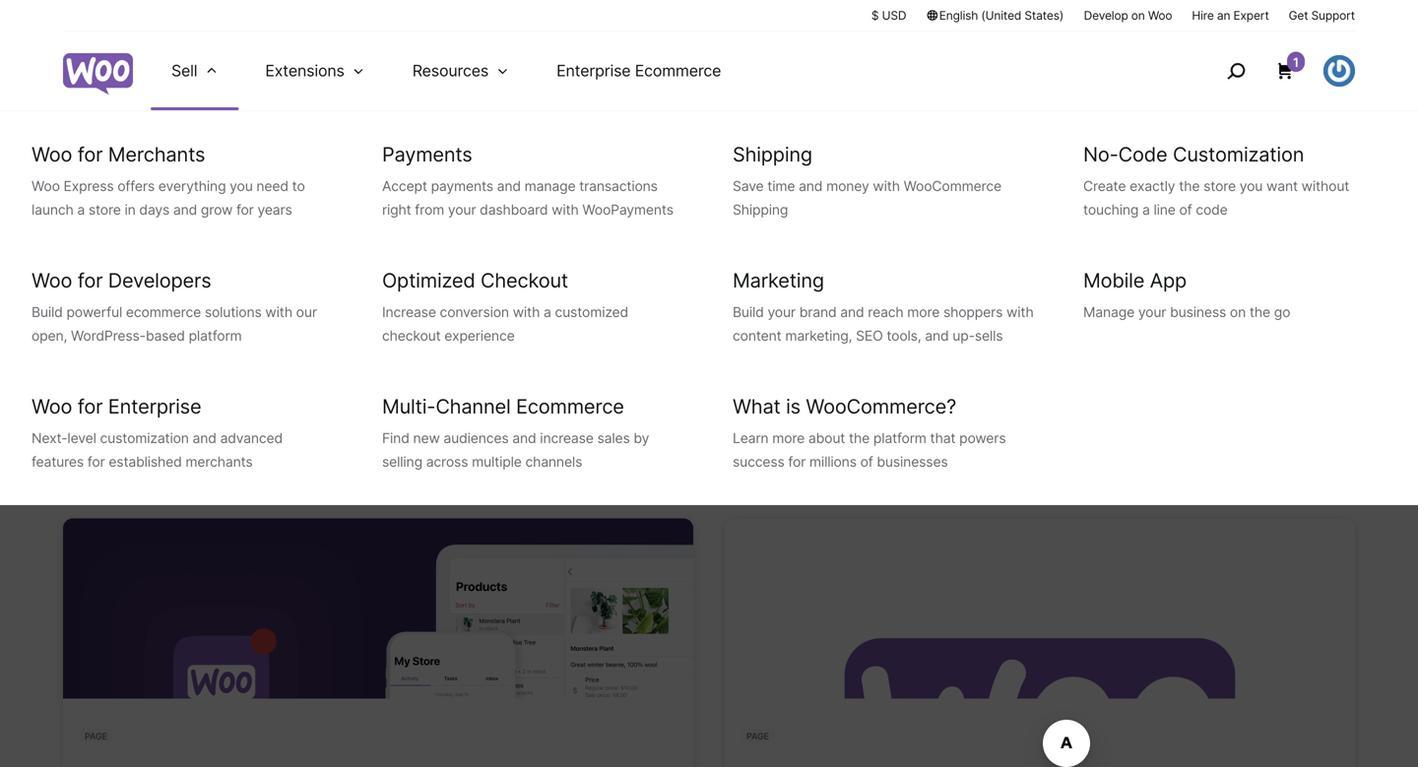 Task type: locate. For each thing, give the bounding box(es) containing it.
build inside build powerful ecommerce solutions with our open, wordpress-based platform
[[32, 304, 63, 321]]

learn
[[733, 430, 769, 447]]

enterprise ecommerce
[[557, 61, 721, 80]]

a inside woo express offers everything you need to launch a store in days and grow for years
[[77, 201, 85, 218]]

(united
[[982, 8, 1022, 23]]

woo inside woo express offers everything you need to launch a store in days and grow for years
[[32, 178, 60, 195]]

for left millions
[[789, 454, 806, 470]]

marketing
[[733, 268, 824, 293]]

2 horizontal spatial the
[[1250, 304, 1271, 321]]

marketing,
[[786, 328, 853, 344]]

of
[[1180, 201, 1193, 218], [861, 454, 873, 470]]

2 you from the left
[[1240, 178, 1263, 195]]

you for no-code customization
[[1240, 178, 1263, 195]]

2 shipping from the top
[[733, 201, 788, 218]]

express
[[64, 178, 114, 195]]

0 horizontal spatial you
[[230, 178, 253, 195]]

extensions inside button
[[265, 61, 345, 80]]

our
[[296, 304, 317, 321]]

1 horizontal spatial the
[[1179, 178, 1200, 195]]

1 vertical spatial enterprise
[[108, 395, 201, 419]]

find new audiences and increase sales by selling across multiple channels
[[382, 430, 649, 470]]

conversion
[[440, 304, 509, 321]]

and inside woo express offers everything you need to launch a store in days and grow for years
[[173, 201, 197, 218]]

0 vertical spatial the
[[1179, 178, 1200, 195]]

build up content
[[733, 304, 764, 321]]

for right the grow at the left top
[[236, 201, 254, 218]]

optimized checkout
[[382, 268, 568, 293]]

and up the dashboard
[[497, 178, 521, 195]]

1 build from the left
[[32, 304, 63, 321]]

english
[[940, 8, 978, 23]]

on right business
[[1230, 304, 1246, 321]]

your for mobile app
[[1139, 304, 1167, 321]]

more down is
[[773, 430, 805, 447]]

0 horizontal spatial the
[[849, 430, 870, 447]]

of right line
[[1180, 201, 1193, 218]]

extensions button
[[242, 32, 389, 110]]

woo up express
[[32, 142, 72, 166]]

and down everything at top left
[[173, 201, 197, 218]]

0 vertical spatial extensions
[[265, 61, 345, 80]]

extensions for extensions
[[265, 61, 345, 80]]

1 horizontal spatial you
[[1240, 178, 1263, 195]]

get
[[1289, 8, 1309, 23]]

woo for enterprise
[[32, 395, 201, 419]]

of for customization
[[1180, 201, 1193, 218]]

more
[[908, 304, 940, 321], [773, 430, 805, 447]]

the right about
[[849, 430, 870, 447]]

woo for woo express offers everything you need to launch a store in days and grow for years
[[32, 178, 60, 195]]

service navigation menu element
[[1185, 39, 1356, 103]]

0 vertical spatial on
[[1132, 8, 1145, 23]]

0 horizontal spatial on
[[1132, 8, 1145, 23]]

a for for
[[77, 201, 85, 218]]

optimized
[[382, 268, 475, 293]]

up-
[[953, 328, 975, 344]]

1 horizontal spatial store
[[1204, 178, 1236, 195]]

the inside create exactly the store you want without touching a line of code
[[1179, 178, 1200, 195]]

on right 'develop'
[[1132, 8, 1145, 23]]

the down "no-code customization"
[[1179, 178, 1200, 195]]

right
[[382, 201, 411, 218]]

content
[[733, 328, 782, 344]]

1 link
[[1276, 52, 1305, 81]]

1 vertical spatial of
[[861, 454, 873, 470]]

touching
[[1084, 201, 1139, 218]]

store up code
[[1204, 178, 1236, 195]]

of inside create exactly the store you want without touching a line of code
[[1180, 201, 1193, 218]]

learn more about the platform that powers success for millions of businesses
[[733, 430, 1006, 470]]

shipping up 'time'
[[733, 142, 813, 166]]

a for code
[[1143, 201, 1150, 218]]

businesses
[[877, 454, 948, 470]]

1 horizontal spatial ecommerce
[[635, 61, 721, 80]]

0 horizontal spatial more
[[773, 430, 805, 447]]

with down manage
[[552, 201, 579, 218]]

2 horizontal spatial your
[[1139, 304, 1167, 321]]

a
[[77, 201, 85, 218], [1143, 201, 1150, 218], [544, 304, 551, 321]]

and up multiple
[[513, 430, 536, 447]]

woo up powerful
[[32, 268, 72, 293]]

items
[[109, 445, 162, 474]]

0 vertical spatial store
[[1204, 178, 1236, 195]]

1 horizontal spatial platform
[[874, 430, 927, 447]]

for
[[78, 142, 103, 166], [236, 201, 254, 218], [78, 268, 103, 293], [78, 395, 103, 419], [87, 454, 105, 470], [789, 454, 806, 470]]

0 horizontal spatial ecommerce
[[516, 395, 624, 419]]

the
[[1179, 178, 1200, 195], [1250, 304, 1271, 321], [849, 430, 870, 447]]

you left want
[[1240, 178, 1263, 195]]

a inside create exactly the store you want without touching a line of code
[[1143, 201, 1150, 218]]

build inside build your brand and reach more shoppers with content marketing, seo tools, and up-sells
[[733, 304, 764, 321]]

a inside increase conversion with a customized checkout experience
[[544, 304, 551, 321]]

platform up businesses
[[874, 430, 927, 447]]

millions
[[810, 454, 857, 470]]

with left our
[[265, 304, 293, 321]]

merchants
[[186, 454, 253, 470]]

1 vertical spatial extensions
[[63, 146, 295, 208]]

0 horizontal spatial build
[[32, 304, 63, 321]]

with right the shoppers
[[1007, 304, 1034, 321]]

of right millions
[[861, 454, 873, 470]]

exactly
[[1130, 178, 1176, 195]]

extensions
[[265, 61, 345, 80], [63, 146, 295, 208]]

store
[[1204, 178, 1236, 195], [88, 201, 121, 218]]

your down payments at left top
[[448, 201, 476, 218]]

develop on woo link
[[1084, 7, 1173, 24]]

with inside accept payments and manage transactions right from your dashboard with woopayments
[[552, 201, 579, 218]]

$ usd button
[[872, 7, 907, 24]]

0 vertical spatial shipping
[[733, 142, 813, 166]]

more inside build your brand and reach more shoppers with content marketing, seo tools, and up-sells
[[908, 304, 940, 321]]

next-level customization and advanced features for established merchants
[[32, 430, 283, 470]]

you left need
[[230, 178, 253, 195]]

woo left hire on the top right of the page
[[1149, 8, 1173, 23]]

app
[[1150, 268, 1187, 293]]

and up merchants
[[193, 430, 217, 447]]

for inside next-level customization and advanced features for established merchants
[[87, 454, 105, 470]]

0 vertical spatial platform
[[189, 328, 242, 344]]

and inside 'find new audiences and increase sales by selling across multiple channels'
[[513, 430, 536, 447]]

and right 'time'
[[799, 178, 823, 195]]

shipping down "save"
[[733, 201, 788, 218]]

woocommerce?
[[806, 395, 957, 419]]

1 you from the left
[[230, 178, 253, 195]]

of inside learn more about the platform that powers success for millions of businesses
[[861, 454, 873, 470]]

1 vertical spatial store
[[88, 201, 121, 218]]

mobile app
[[1084, 268, 1187, 293]]

$ usd
[[872, 8, 907, 23]]

the left go
[[1250, 304, 1271, 321]]

0 horizontal spatial of
[[861, 454, 873, 470]]

store left in
[[88, 201, 121, 218]]

you inside create exactly the store you want without touching a line of code
[[1240, 178, 1263, 195]]

selling
[[382, 454, 423, 470]]

save
[[733, 178, 764, 195]]

0 horizontal spatial your
[[448, 201, 476, 218]]

of for woocommerce?
[[861, 454, 873, 470]]

hire an expert
[[1192, 8, 1270, 23]]

0 horizontal spatial platform
[[189, 328, 242, 344]]

payments
[[431, 178, 493, 195]]

store
[[307, 146, 421, 208]]

store inside create exactly the store you want without touching a line of code
[[1204, 178, 1236, 195]]

1 horizontal spatial build
[[733, 304, 764, 321]]

in
[[125, 201, 136, 218]]

for inside woo express offers everything you need to launch a store in days and grow for years
[[236, 201, 254, 218]]

with down 'checkout'
[[513, 304, 540, 321]]

woo for woo for enterprise
[[32, 395, 72, 419]]

seo
[[856, 328, 883, 344]]

for inside learn more about the platform that powers success for millions of businesses
[[789, 454, 806, 470]]

woo for woo for developers
[[32, 268, 72, 293]]

woo express offers everything you need to launch a store in days and grow for years
[[32, 178, 305, 218]]

that
[[931, 430, 956, 447]]

None search field
[[63, 227, 556, 302]]

no-
[[1084, 142, 1119, 166]]

with right the money
[[873, 178, 900, 195]]

1 vertical spatial ecommerce
[[516, 395, 624, 419]]

build up open,
[[32, 304, 63, 321]]

mobile
[[1084, 268, 1145, 293]]

woo up next-
[[32, 395, 72, 419]]

platform inside build powerful ecommerce solutions with our open, wordpress-based platform
[[189, 328, 242, 344]]

your down "marketing"
[[768, 304, 796, 321]]

resources
[[412, 61, 489, 80]]

2 horizontal spatial a
[[1143, 201, 1150, 218]]

1 vertical spatial on
[[1230, 304, 1246, 321]]

time
[[768, 178, 795, 195]]

audiences
[[444, 430, 509, 447]]

1 horizontal spatial a
[[544, 304, 551, 321]]

platform down the solutions at left top
[[189, 328, 242, 344]]

1 horizontal spatial on
[[1230, 304, 1246, 321]]

a down 'checkout'
[[544, 304, 551, 321]]

1 vertical spatial platform
[[874, 430, 927, 447]]

0 vertical spatial more
[[908, 304, 940, 321]]

you for woo for merchants
[[230, 178, 253, 195]]

enterprise
[[557, 61, 631, 80], [108, 395, 201, 419]]

0 vertical spatial of
[[1180, 201, 1193, 218]]

a left line
[[1143, 201, 1150, 218]]

more up tools,
[[908, 304, 940, 321]]

1 horizontal spatial your
[[768, 304, 796, 321]]

0 horizontal spatial a
[[77, 201, 85, 218]]

1 vertical spatial shipping
[[733, 201, 788, 218]]

your inside build your brand and reach more shoppers with content marketing, seo tools, and up-sells
[[768, 304, 796, 321]]

1 horizontal spatial of
[[1180, 201, 1193, 218]]

woo for developers
[[32, 268, 211, 293]]

no-code customization
[[1084, 142, 1305, 166]]

develop on woo
[[1084, 8, 1173, 23]]

on
[[1132, 8, 1145, 23], [1230, 304, 1246, 321]]

for down level
[[87, 454, 105, 470]]

level
[[67, 430, 96, 447]]

established
[[109, 454, 182, 470]]

2 vertical spatial the
[[849, 430, 870, 447]]

2 build from the left
[[733, 304, 764, 321]]

channel
[[436, 395, 511, 419]]

0 horizontal spatial store
[[88, 201, 121, 218]]

woo up launch
[[32, 178, 60, 195]]

1 horizontal spatial enterprise
[[557, 61, 631, 80]]

you inside woo express offers everything you need to launch a store in days and grow for years
[[230, 178, 253, 195]]

shipping inside save time and money with woocommerce shipping
[[733, 201, 788, 218]]

your down 'app'
[[1139, 304, 1167, 321]]

develop
[[1084, 8, 1129, 23]]

want
[[1267, 178, 1298, 195]]

new
[[413, 430, 440, 447]]

a down express
[[77, 201, 85, 218]]

1 vertical spatial more
[[773, 430, 805, 447]]

1 shipping from the top
[[733, 142, 813, 166]]

1 horizontal spatial more
[[908, 304, 940, 321]]

manage
[[525, 178, 576, 195]]

sell button
[[148, 32, 242, 110]]

what
[[733, 395, 781, 419]]



Task type: vqa. For each thing, say whether or not it's contained in the screenshot.


Task type: describe. For each thing, give the bounding box(es) containing it.
accept
[[382, 178, 427, 195]]

launch
[[32, 201, 73, 218]]

by
[[634, 430, 649, 447]]

for up express
[[78, 142, 103, 166]]

experience
[[445, 328, 515, 344]]

multi-
[[382, 395, 436, 419]]

an
[[1218, 8, 1231, 23]]

business
[[1170, 304, 1227, 321]]

about
[[809, 430, 845, 447]]

woo for woo for merchants
[[32, 142, 72, 166]]

checkout
[[481, 268, 568, 293]]

days
[[139, 201, 170, 218]]

increase conversion with a customized checkout experience
[[382, 304, 629, 344]]

with inside build your brand and reach more shoppers with content marketing, seo tools, and up-sells
[[1007, 304, 1034, 321]]

create
[[1084, 178, 1126, 195]]

0 vertical spatial ecommerce
[[635, 61, 721, 80]]

on inside develop on woo link
[[1132, 8, 1145, 23]]

platform inside learn more about the platform that powers success for millions of businesses
[[874, 430, 927, 447]]

ecommerce
[[126, 304, 201, 321]]

english (united states) button
[[926, 7, 1065, 24]]

and inside save time and money with woocommerce shipping
[[799, 178, 823, 195]]

and inside next-level customization and advanced features for established merchants
[[193, 430, 217, 447]]

extensions for extensions store
[[63, 146, 295, 208]]

with inside save time and money with woocommerce shipping
[[873, 178, 900, 195]]

code
[[1119, 142, 1168, 166]]

woocommerce
[[904, 178, 1002, 195]]

usd
[[882, 8, 907, 23]]

create exactly the store you want without touching a line of code
[[1084, 178, 1350, 218]]

what is woocommerce?
[[733, 395, 957, 419]]

sells
[[975, 328, 1003, 344]]

checkout
[[382, 328, 441, 344]]

build your brand and reach more shoppers with content marketing, seo tools, and up-sells
[[733, 304, 1034, 344]]

shoppers
[[944, 304, 1003, 321]]

transactions
[[579, 178, 658, 195]]

for up powerful
[[78, 268, 103, 293]]

wordpress-
[[71, 328, 146, 344]]

multiple
[[472, 454, 522, 470]]

build for woo for developers
[[32, 304, 63, 321]]

open,
[[32, 328, 67, 344]]

without
[[1302, 178, 1350, 195]]

tools,
[[887, 328, 922, 344]]

success
[[733, 454, 785, 470]]

brand
[[800, 304, 837, 321]]

extensions store
[[63, 146, 421, 208]]

features
[[32, 454, 84, 470]]

grow
[[201, 201, 233, 218]]

solutions
[[205, 304, 262, 321]]

build powerful ecommerce solutions with our open, wordpress-based platform
[[32, 304, 317, 344]]

go
[[1275, 304, 1291, 321]]

manage
[[1084, 304, 1135, 321]]

with inside build powerful ecommerce solutions with our open, wordpress-based platform
[[265, 304, 293, 321]]

0 horizontal spatial enterprise
[[108, 395, 201, 419]]

advanced
[[220, 430, 283, 447]]

money
[[827, 178, 870, 195]]

more inside learn more about the platform that powers success for millions of businesses
[[773, 430, 805, 447]]

and up seo
[[841, 304, 865, 321]]

and left up-
[[925, 328, 949, 344]]

based
[[146, 328, 185, 344]]

0 vertical spatial enterprise
[[557, 61, 631, 80]]

developers
[[108, 268, 211, 293]]

enterprise ecommerce link
[[533, 32, 745, 110]]

channels
[[526, 454, 582, 470]]

with inside increase conversion with a customized checkout experience
[[513, 304, 540, 321]]

sell
[[171, 61, 197, 80]]

for up level
[[78, 395, 103, 419]]

1314 items found
[[63, 445, 226, 474]]

store inside woo express offers everything you need to launch a store in days and grow for years
[[88, 201, 121, 218]]

is
[[786, 395, 801, 419]]

your for marketing
[[768, 304, 796, 321]]

get support link
[[1289, 7, 1356, 24]]

from
[[415, 201, 444, 218]]

everything
[[158, 178, 226, 195]]

and inside accept payments and manage transactions right from your dashboard with woopayments
[[497, 178, 521, 195]]

search image
[[1221, 55, 1252, 87]]

your inside accept payments and manage transactions right from your dashboard with woopayments
[[448, 201, 476, 218]]

powerful
[[66, 304, 122, 321]]

customization
[[100, 430, 189, 447]]

increase
[[540, 430, 594, 447]]

reach
[[868, 304, 904, 321]]

get support
[[1289, 8, 1356, 23]]

years
[[258, 201, 292, 218]]

found
[[168, 445, 226, 474]]

payments
[[382, 142, 472, 166]]

$
[[872, 8, 879, 23]]

expert
[[1234, 8, 1270, 23]]

open account menu image
[[1324, 55, 1356, 87]]

customized
[[555, 304, 629, 321]]

powers
[[960, 430, 1006, 447]]

1
[[1294, 55, 1299, 70]]

extensions store link
[[63, 146, 1356, 208]]

the inside learn more about the platform that powers success for millions of businesses
[[849, 430, 870, 447]]

build for marketing
[[733, 304, 764, 321]]

find
[[382, 430, 410, 447]]

code
[[1196, 201, 1228, 218]]

merchants
[[108, 142, 205, 166]]

1 vertical spatial the
[[1250, 304, 1271, 321]]

offers
[[117, 178, 155, 195]]

hire an expert link
[[1192, 7, 1270, 24]]

states)
[[1025, 8, 1064, 23]]



